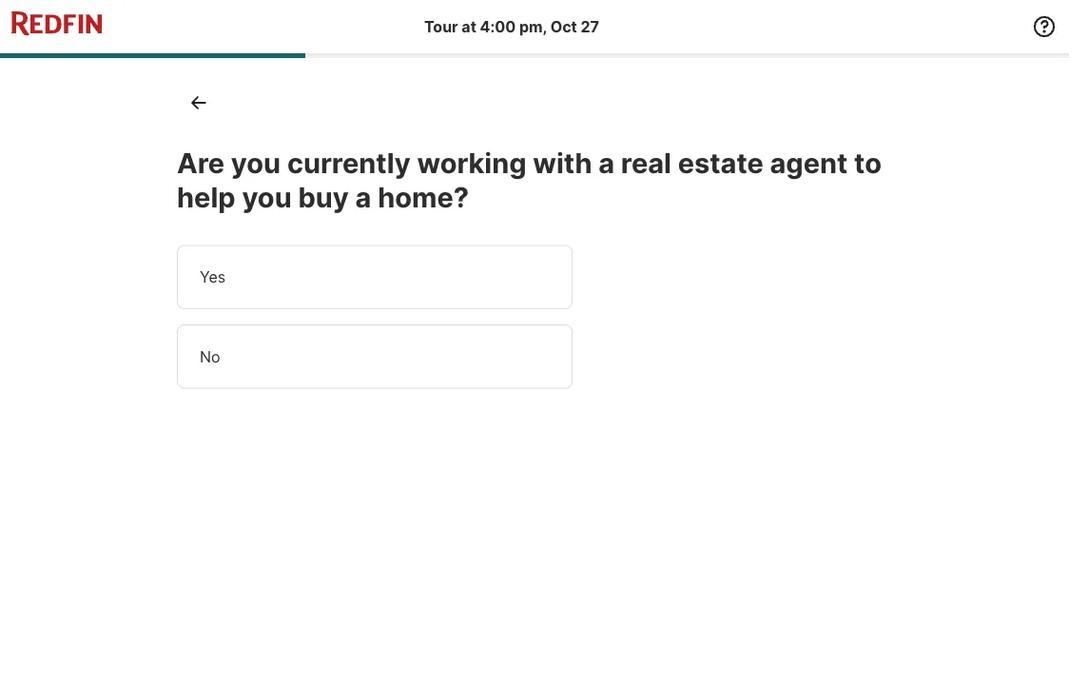 Task type: locate. For each thing, give the bounding box(es) containing it.
pm,
[[520, 17, 547, 36]]

0 vertical spatial a
[[599, 146, 615, 179]]

No radio
[[177, 325, 573, 389]]

a left 'real'
[[599, 146, 615, 179]]

option group
[[177, 245, 653, 389]]

a
[[599, 146, 615, 179], [356, 181, 372, 214]]

option group containing yes
[[177, 245, 653, 389]]

tour
[[424, 17, 458, 36]]

agent
[[771, 146, 848, 179]]

buy
[[298, 181, 349, 214]]

Yes radio
[[177, 245, 573, 309]]

are
[[177, 146, 225, 179]]

1 vertical spatial a
[[356, 181, 372, 214]]

you
[[231, 146, 281, 179], [242, 181, 292, 214]]

1 horizontal spatial a
[[599, 146, 615, 179]]

you left buy
[[242, 181, 292, 214]]

at
[[462, 17, 477, 36]]

are you currently working with a real estate agent to help you buy a home?
[[177, 146, 882, 214]]

help
[[177, 181, 236, 214]]

you right are
[[231, 146, 281, 179]]

0 horizontal spatial a
[[356, 181, 372, 214]]

4:00
[[480, 17, 516, 36]]

home?
[[378, 181, 469, 214]]

progress bar
[[0, 53, 1070, 58]]

estate
[[678, 146, 764, 179]]

a down currently
[[356, 181, 372, 214]]



Task type: describe. For each thing, give the bounding box(es) containing it.
1 vertical spatial you
[[242, 181, 292, 214]]

yes
[[200, 268, 226, 287]]

tour at 4:00 pm, oct 27
[[424, 17, 600, 36]]

working
[[417, 146, 527, 179]]

with
[[533, 146, 593, 179]]

no
[[200, 347, 220, 366]]

27
[[581, 17, 600, 36]]

real
[[621, 146, 672, 179]]

currently
[[287, 146, 411, 179]]

to
[[855, 146, 882, 179]]

oct
[[551, 17, 578, 36]]

0 vertical spatial you
[[231, 146, 281, 179]]



Task type: vqa. For each thing, say whether or not it's contained in the screenshot.
Help
yes



